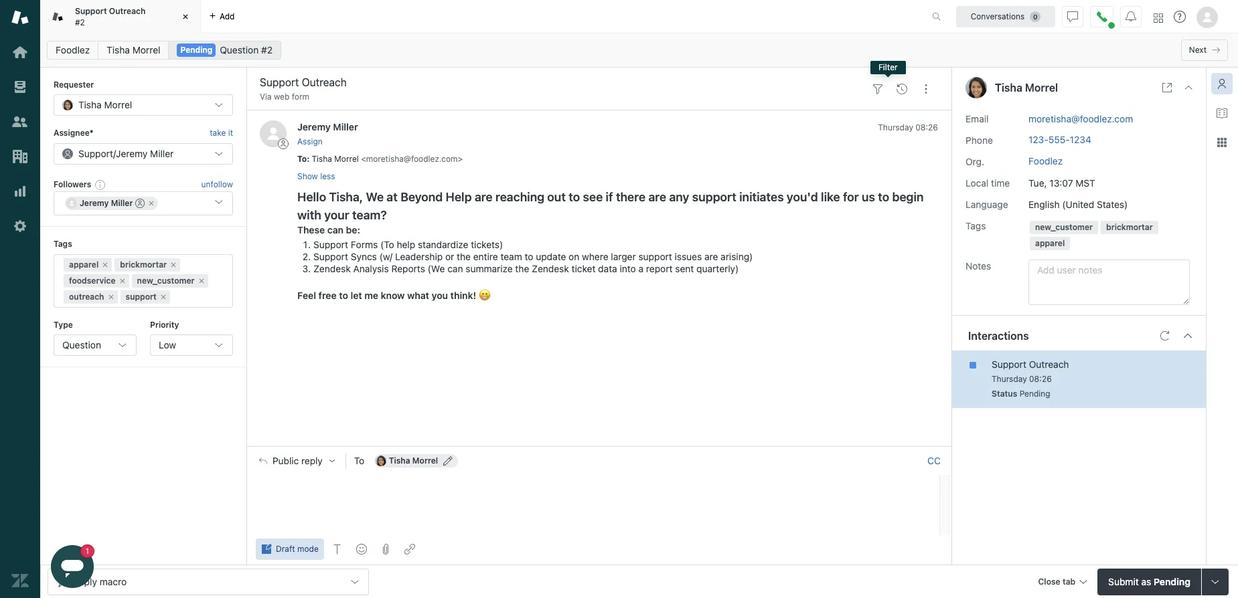 Task type: locate. For each thing, give the bounding box(es) containing it.
#2 inside secondary element
[[261, 44, 273, 56]]

morrel up /
[[104, 99, 132, 111]]

hello tisha, we at beyond help are reaching out to see if there are any support initiates you'd like for us to begin with your team? these can be: support forms (to help standardize tickets) support syncs (w/ leadership or the entire team to update on where larger support issues are arising) zendesk analysis reports (we can summarize the zendesk ticket data into a report sent quarterly)
[[297, 190, 924, 275]]

are up quarterly)
[[704, 251, 718, 263]]

tisha right moretisha@foodlez.com image
[[389, 456, 410, 466]]

via
[[260, 92, 272, 102]]

/
[[113, 148, 116, 159]]

0 horizontal spatial thursday
[[878, 123, 913, 133]]

close tab button
[[1032, 569, 1092, 598]]

question inside secondary element
[[220, 44, 259, 56]]

support up "report"
[[639, 251, 672, 263]]

miller right /
[[150, 148, 174, 159]]

1 vertical spatial jeremy
[[116, 148, 148, 159]]

me
[[365, 290, 378, 301]]

1 vertical spatial miller
[[150, 148, 174, 159]]

mst
[[1076, 177, 1096, 189]]

to up show
[[297, 154, 307, 164]]

0 horizontal spatial #2
[[75, 17, 85, 27]]

notifications image
[[1126, 11, 1136, 22]]

brickmortar
[[1106, 222, 1153, 232], [120, 260, 167, 270]]

hello
[[297, 190, 326, 204]]

arising)
[[721, 251, 753, 263]]

tags down language
[[966, 220, 986, 231]]

0 horizontal spatial apparel
[[69, 260, 99, 270]]

pending inside support outreach thursday 08:26 status pending
[[1020, 389, 1050, 399]]

zendesk
[[313, 263, 351, 275], [532, 263, 569, 275]]

tickets)
[[471, 239, 503, 250]]

question #2
[[220, 44, 273, 56]]

0 horizontal spatial the
[[457, 251, 471, 263]]

initiates
[[739, 190, 784, 204]]

0 horizontal spatial foodlez
[[56, 44, 90, 56]]

add
[[220, 11, 235, 21]]

morrel up moretisha@foodlez.com at top right
[[1025, 82, 1058, 94]]

your
[[324, 208, 349, 222]]

apparel down english
[[1035, 238, 1065, 248]]

1 horizontal spatial outreach
[[1029, 359, 1069, 370]]

0 vertical spatial 08:26
[[916, 123, 938, 133]]

2 horizontal spatial miller
[[333, 121, 358, 133]]

quarterly)
[[697, 263, 739, 275]]

1 horizontal spatial thursday
[[992, 374, 1027, 384]]

tisha morrel link
[[98, 41, 169, 60]]

1 horizontal spatial support
[[639, 251, 672, 263]]

draft mode button
[[256, 539, 324, 561]]

1 vertical spatial the
[[515, 263, 529, 275]]

support for support outreach thursday 08:26 status pending
[[992, 359, 1027, 370]]

it
[[228, 128, 233, 138]]

1 horizontal spatial question
[[220, 44, 259, 56]]

2 vertical spatial miller
[[111, 198, 133, 208]]

to
[[569, 190, 580, 204], [878, 190, 889, 204], [525, 251, 533, 263], [339, 290, 348, 301]]

remove image for brickmortar
[[169, 261, 177, 269]]

into
[[620, 263, 636, 275]]

0 horizontal spatial miller
[[111, 198, 133, 208]]

hide composer image
[[594, 442, 604, 452]]

can
[[327, 224, 344, 236], [447, 263, 463, 275]]

you
[[432, 290, 448, 301]]

#2 inside support outreach #2
[[75, 17, 85, 27]]

apparel
[[1035, 238, 1065, 248], [69, 260, 99, 270]]

entire
[[473, 251, 498, 263]]

analysis
[[353, 263, 389, 275]]

08:26
[[916, 123, 938, 133], [1029, 374, 1052, 384]]

foodlez up requester
[[56, 44, 90, 56]]

new_customer up the priority
[[137, 276, 195, 286]]

1 vertical spatial brickmortar
[[120, 260, 167, 270]]

tab containing support outreach
[[40, 0, 201, 33]]

1 horizontal spatial #2
[[261, 44, 273, 56]]

zendesk products image
[[1154, 13, 1163, 22]]

views image
[[11, 78, 29, 96]]

macro
[[100, 576, 127, 588]]

language
[[966, 199, 1008, 210]]

miller inside jeremy miller assign
[[333, 121, 358, 133]]

jeremy inside assignee* element
[[116, 148, 148, 159]]

format text image
[[332, 544, 343, 555]]

cc
[[928, 456, 941, 467]]

support up the priority
[[126, 292, 157, 302]]

2 horizontal spatial support
[[692, 190, 737, 204]]

foodlez inside secondary element
[[56, 44, 90, 56]]

foodlez link down 123-
[[1029, 155, 1063, 166]]

#2 right zendesk support image
[[75, 17, 85, 27]]

tisha morrel down support outreach #2
[[107, 44, 160, 56]]

0 vertical spatial thursday
[[878, 123, 913, 133]]

remove image for new_customer
[[197, 277, 205, 285]]

1 horizontal spatial are
[[648, 190, 666, 204]]

less
[[320, 171, 335, 182]]

pending down thursday 08:26 text box
[[1020, 389, 1050, 399]]

0 vertical spatial support
[[692, 190, 737, 204]]

support right any at the right top of page
[[692, 190, 737, 204]]

thursday up status
[[992, 374, 1027, 384]]

1 horizontal spatial miller
[[150, 148, 174, 159]]

take it button
[[210, 127, 233, 140]]

pending right as in the bottom of the page
[[1154, 576, 1191, 588]]

0 horizontal spatial new_customer
[[137, 276, 195, 286]]

brickmortar apparel
[[1035, 222, 1153, 248]]

2 vertical spatial support
[[126, 292, 157, 302]]

1 vertical spatial tags
[[54, 239, 72, 249]]

#2 up via
[[261, 44, 273, 56]]

remove image right user is an agent icon in the left of the page
[[148, 200, 156, 208]]

tisha morrel down requester
[[78, 99, 132, 111]]

0 vertical spatial question
[[220, 44, 259, 56]]

morrel inside secondary element
[[132, 44, 160, 56]]

remove image up foodservice
[[101, 261, 109, 269]]

tisha down support outreach #2
[[107, 44, 130, 56]]

apply
[[72, 576, 97, 588]]

info on adding followers image
[[95, 179, 106, 190]]

unfollow button
[[201, 179, 233, 191]]

foodlez link up requester
[[47, 41, 99, 60]]

miller for jeremy miller
[[111, 198, 133, 208]]

miller inside assignee* element
[[150, 148, 174, 159]]

pending inside secondary element
[[180, 45, 213, 55]]

apparel up foodservice
[[69, 260, 99, 270]]

0 horizontal spatial can
[[327, 224, 344, 236]]

tab
[[40, 0, 201, 33]]

brickmortar down states)
[[1106, 222, 1153, 232]]

outreach inside support outreach thursday 08:26 status pending
[[1029, 359, 1069, 370]]

1 horizontal spatial pending
[[1020, 389, 1050, 399]]

1 horizontal spatial brickmortar
[[1106, 222, 1153, 232]]

jeremy down the 'requester' 'element'
[[116, 148, 148, 159]]

0 vertical spatial can
[[327, 224, 344, 236]]

support inside assignee* element
[[78, 148, 113, 159]]

the right or on the left of page
[[457, 251, 471, 263]]

0 vertical spatial brickmortar
[[1106, 222, 1153, 232]]

0 horizontal spatial tags
[[54, 239, 72, 249]]

notes
[[966, 260, 991, 272]]

the down team
[[515, 263, 529, 275]]

miller up to : tisha morrel <moretisha@foodlez.com> at the left of the page
[[333, 121, 358, 133]]

1 vertical spatial question
[[62, 339, 101, 351]]

remove image
[[148, 200, 156, 208], [101, 261, 109, 269], [107, 293, 115, 301]]

1 vertical spatial new_customer
[[137, 276, 195, 286]]

support inside support outreach thursday 08:26 status pending
[[992, 359, 1027, 370]]

local time
[[966, 177, 1010, 189]]

foodlez down 123-
[[1029, 155, 1063, 166]]

0 horizontal spatial support
[[126, 292, 157, 302]]

support
[[75, 6, 107, 16], [78, 148, 113, 159], [313, 239, 348, 250], [313, 251, 348, 263], [992, 359, 1027, 370]]

begin
[[892, 190, 924, 204]]

us
[[862, 190, 875, 204]]

0 vertical spatial apparel
[[1035, 238, 1065, 248]]

brickmortar down followers element on the top left of the page
[[120, 260, 167, 270]]

update
[[536, 251, 566, 263]]

to right us
[[878, 190, 889, 204]]

customers image
[[11, 113, 29, 131]]

apps image
[[1217, 137, 1228, 148]]

08:26 inside support outreach thursday 08:26 status pending
[[1029, 374, 1052, 384]]

support for support / jeremy miller
[[78, 148, 113, 159]]

get help image
[[1174, 11, 1186, 23]]

0 horizontal spatial to
[[297, 154, 307, 164]]

feel free to let me know what you think! 😁️
[[297, 290, 491, 301]]

tabs tab list
[[40, 0, 918, 33]]

see
[[583, 190, 603, 204]]

tisha right :
[[312, 154, 332, 164]]

remove image
[[169, 261, 177, 269], [118, 277, 126, 285], [197, 277, 205, 285], [159, 293, 167, 301]]

2 vertical spatial pending
[[1154, 576, 1191, 588]]

1 vertical spatial can
[[447, 263, 463, 275]]

admin image
[[11, 218, 29, 235]]

conversations
[[971, 11, 1025, 21]]

1 horizontal spatial zendesk
[[532, 263, 569, 275]]

123-555-1234 link
[[1029, 134, 1091, 145]]

can down your
[[327, 224, 344, 236]]

for
[[843, 190, 859, 204]]

close image
[[1183, 82, 1194, 93]]

assignee* element
[[54, 143, 233, 165]]

miller left user is an agent icon in the left of the page
[[111, 198, 133, 208]]

reports
[[391, 263, 425, 275]]

jeremy down info on adding followers icon
[[80, 198, 109, 208]]

support down assignee* on the left of the page
[[78, 148, 113, 159]]

you'd
[[787, 190, 818, 204]]

0 vertical spatial outreach
[[109, 6, 146, 16]]

jeremy
[[297, 121, 331, 133], [116, 148, 148, 159], [80, 198, 109, 208]]

zendesk support image
[[11, 9, 29, 26]]

remove image for support
[[159, 293, 167, 301]]

next
[[1189, 45, 1207, 55]]

outreach up tisha morrel link
[[109, 6, 146, 16]]

support for support outreach #2
[[75, 6, 107, 16]]

question down the add
[[220, 44, 259, 56]]

0 vertical spatial pending
[[180, 45, 213, 55]]

are left any at the right top of page
[[648, 190, 666, 204]]

to for to
[[354, 456, 364, 467]]

2 vertical spatial remove image
[[107, 293, 115, 301]]

0 horizontal spatial jeremy
[[80, 198, 109, 208]]

question inside "question" popup button
[[62, 339, 101, 351]]

1 vertical spatial remove image
[[101, 261, 109, 269]]

1 vertical spatial to
[[354, 456, 364, 467]]

think!
[[450, 290, 476, 301]]

1 vertical spatial pending
[[1020, 389, 1050, 399]]

0 horizontal spatial brickmortar
[[120, 260, 167, 270]]

<moretisha@foodlez.com>
[[361, 154, 463, 164]]

0 vertical spatial foodlez
[[56, 44, 90, 56]]

miller for jeremy miller assign
[[333, 121, 358, 133]]

(to
[[380, 239, 394, 250]]

help
[[397, 239, 415, 250]]

miller inside option
[[111, 198, 133, 208]]

0 vertical spatial jeremy
[[297, 121, 331, 133]]

1 horizontal spatial new_customer
[[1035, 222, 1093, 232]]

thursday down the events 'image'
[[878, 123, 913, 133]]

new_customer down english (united states)
[[1035, 222, 1093, 232]]

1 vertical spatial #2
[[261, 44, 273, 56]]

2 vertical spatial jeremy
[[80, 198, 109, 208]]

0 horizontal spatial outreach
[[109, 6, 146, 16]]

brickmortar for brickmortar apparel
[[1106, 222, 1153, 232]]

0 horizontal spatial foodlez link
[[47, 41, 99, 60]]

zendesk down update
[[532, 263, 569, 275]]

1 vertical spatial foodlez link
[[1029, 155, 1063, 166]]

1 horizontal spatial the
[[515, 263, 529, 275]]

ticket
[[572, 263, 596, 275]]

morrel inside the 'requester' 'element'
[[104, 99, 132, 111]]

morrel down support outreach #2
[[132, 44, 160, 56]]

sent
[[675, 263, 694, 275]]

outreach up thursday 08:26 text box
[[1029, 359, 1069, 370]]

1 horizontal spatial to
[[354, 456, 364, 467]]

1 horizontal spatial jeremy
[[116, 148, 148, 159]]

jeremy inside jeremy miller assign
[[297, 121, 331, 133]]

team?
[[352, 208, 387, 222]]

pending down close icon
[[180, 45, 213, 55]]

jeremy inside option
[[80, 198, 109, 208]]

0 vertical spatial foodlez link
[[47, 41, 99, 60]]

0 horizontal spatial are
[[475, 190, 493, 204]]

555-
[[1049, 134, 1070, 145]]

public reply
[[273, 456, 323, 467]]

question down type
[[62, 339, 101, 351]]

edit user image
[[443, 457, 453, 466]]

remove image right the outreach
[[107, 293, 115, 301]]

zendesk image
[[11, 573, 29, 590]]

add link (cmd k) image
[[404, 544, 415, 555]]

zendesk up free
[[313, 263, 351, 275]]

foodlez
[[56, 44, 90, 56], [1029, 155, 1063, 166]]

1 vertical spatial thursday
[[992, 374, 1027, 384]]

can down or on the left of page
[[447, 263, 463, 275]]

foodservice
[[69, 276, 116, 286]]

0 vertical spatial remove image
[[148, 200, 156, 208]]

0 horizontal spatial zendesk
[[313, 263, 351, 275]]

0 vertical spatial tags
[[966, 220, 986, 231]]

user image
[[966, 77, 987, 98]]

web
[[274, 92, 290, 102]]

tags down millerjeremy500@gmail.com icon
[[54, 239, 72, 249]]

brickmortar inside brickmortar apparel
[[1106, 222, 1153, 232]]

jeremy miller link
[[297, 121, 358, 133]]

close
[[1038, 577, 1061, 587]]

to left moretisha@foodlez.com image
[[354, 456, 364, 467]]

tisha,
[[329, 190, 363, 204]]

ticket actions image
[[921, 84, 932, 94]]

jeremy up assign
[[297, 121, 331, 133]]

conversations button
[[956, 6, 1055, 27]]

support outreach thursday 08:26 status pending
[[992, 359, 1069, 399]]

0 horizontal spatial question
[[62, 339, 101, 351]]

1 horizontal spatial foodlez
[[1029, 155, 1063, 166]]

support up thursday 08:26 text box
[[992, 359, 1027, 370]]

tisha morrel
[[107, 44, 160, 56], [995, 82, 1058, 94], [78, 99, 132, 111], [389, 456, 438, 466]]

tags
[[966, 220, 986, 231], [54, 239, 72, 249]]

moretisha@foodlez.com image
[[376, 456, 386, 467]]

support down these
[[313, 239, 348, 250]]

1 horizontal spatial apparel
[[1035, 238, 1065, 248]]

1 vertical spatial 08:26
[[1029, 374, 1052, 384]]

jeremy miller option
[[65, 197, 158, 210]]

team
[[501, 251, 522, 263]]

are right help
[[475, 190, 493, 204]]

to right "out"
[[569, 190, 580, 204]]

outreach inside support outreach #2
[[109, 6, 146, 16]]

draft
[[276, 544, 295, 554]]

Thursday 08:26 text field
[[878, 123, 938, 133]]

0 vertical spatial #2
[[75, 17, 85, 27]]

let
[[351, 290, 362, 301]]

0 vertical spatial to
[[297, 154, 307, 164]]

1 vertical spatial outreach
[[1029, 359, 1069, 370]]

0 vertical spatial miller
[[333, 121, 358, 133]]

filter
[[879, 62, 898, 72]]

support inside support outreach #2
[[75, 6, 107, 16]]

support left syncs
[[313, 251, 348, 263]]

submit
[[1108, 576, 1139, 588]]

new_customer
[[1035, 222, 1093, 232], [137, 276, 195, 286]]

1 vertical spatial support
[[639, 251, 672, 263]]

via web form
[[260, 92, 309, 102]]

1 horizontal spatial 08:26
[[1029, 374, 1052, 384]]

2 horizontal spatial jeremy
[[297, 121, 331, 133]]

thursday inside support outreach thursday 08:26 status pending
[[992, 374, 1027, 384]]

2 horizontal spatial pending
[[1154, 576, 1191, 588]]

customer context image
[[1217, 78, 1228, 89]]

1234
[[1070, 134, 1091, 145]]

0 horizontal spatial pending
[[180, 45, 213, 55]]

to right team
[[525, 251, 533, 263]]

displays possible ticket submission types image
[[1210, 577, 1221, 588]]

tisha down requester
[[78, 99, 102, 111]]

support up tisha morrel link
[[75, 6, 107, 16]]



Task type: describe. For each thing, give the bounding box(es) containing it.
as
[[1141, 576, 1151, 588]]

english (united states)
[[1029, 199, 1128, 210]]

or
[[445, 251, 454, 263]]

remove image for outreach
[[107, 293, 115, 301]]

1 vertical spatial apparel
[[69, 260, 99, 270]]

Add user notes text field
[[1029, 260, 1190, 305]]

unfollow
[[201, 179, 233, 189]]

add attachment image
[[380, 544, 391, 555]]

like
[[821, 190, 840, 204]]

low button
[[150, 335, 233, 356]]

question for question #2
[[220, 44, 259, 56]]

user is an agent image
[[136, 199, 145, 208]]

morrel left edit user "image" at the bottom left
[[412, 456, 438, 466]]

2 horizontal spatial are
[[704, 251, 718, 263]]

add button
[[201, 0, 243, 33]]

millerjeremy500@gmail.com image
[[66, 198, 77, 209]]

question button
[[54, 335, 137, 356]]

support / jeremy miller
[[78, 148, 174, 159]]

secondary element
[[40, 37, 1238, 64]]

reply
[[301, 456, 323, 467]]

to left let at the left of page
[[339, 290, 348, 301]]

remove image inside jeremy miller option
[[148, 200, 156, 208]]

outreach
[[69, 292, 104, 302]]

where
[[582, 251, 608, 263]]

any
[[669, 190, 689, 204]]

thursday 08:26
[[878, 123, 938, 133]]

issues
[[675, 251, 702, 263]]

apply macro
[[72, 576, 127, 588]]

requester
[[54, 80, 94, 90]]

reporting image
[[11, 183, 29, 200]]

assign
[[297, 136, 323, 146]]

tue, 13:07 mst
[[1029, 177, 1096, 189]]

remove image for foodservice
[[118, 277, 126, 285]]

submit as pending
[[1108, 576, 1191, 588]]

priority
[[150, 320, 179, 330]]

1 vertical spatial foodlez
[[1029, 155, 1063, 166]]

local
[[966, 177, 989, 189]]

(w/
[[379, 251, 393, 263]]

insert emojis image
[[356, 544, 367, 555]]

(united
[[1062, 199, 1094, 210]]

public reply button
[[247, 448, 345, 476]]

tisha inside secondary element
[[107, 44, 130, 56]]

cc button
[[927, 456, 941, 468]]

tisha morrel inside the 'requester' 'element'
[[78, 99, 132, 111]]

states)
[[1097, 199, 1128, 210]]

be:
[[346, 224, 360, 236]]

apparel inside brickmortar apparel
[[1035, 238, 1065, 248]]

Thursday 08:26 text field
[[992, 374, 1052, 384]]

view more details image
[[1162, 82, 1173, 93]]

(we
[[428, 263, 445, 275]]

time
[[991, 177, 1010, 189]]

jeremy for jeremy miller
[[80, 198, 109, 208]]

a
[[639, 263, 644, 275]]

with
[[297, 208, 321, 222]]

beyond
[[401, 190, 443, 204]]

requester element
[[54, 95, 233, 116]]

button displays agent's chat status as invisible. image
[[1067, 11, 1078, 22]]

at
[[387, 190, 398, 204]]

interactions
[[968, 330, 1029, 342]]

brickmortar for brickmortar
[[120, 260, 167, 270]]

1 zendesk from the left
[[313, 263, 351, 275]]

tisha morrel right user image at the right of the page
[[995, 82, 1058, 94]]

there
[[616, 190, 646, 204]]

Subject field
[[257, 74, 863, 90]]

reaching
[[495, 190, 544, 204]]

free
[[319, 290, 337, 301]]

public
[[273, 456, 299, 467]]

show less
[[297, 171, 335, 182]]

next button
[[1181, 40, 1228, 61]]

13:07
[[1050, 177, 1073, 189]]

😁️
[[479, 290, 491, 301]]

tisha right user image at the right of the page
[[995, 82, 1023, 94]]

mode
[[297, 544, 319, 554]]

remove image for apparel
[[101, 261, 109, 269]]

filter image
[[873, 84, 883, 94]]

jeremy miller assign
[[297, 121, 358, 146]]

summarize
[[466, 263, 513, 275]]

tisha morrel inside secondary element
[[107, 44, 160, 56]]

:
[[307, 154, 310, 164]]

jeremy miller
[[80, 198, 133, 208]]

knowledge image
[[1217, 108, 1228, 119]]

phone
[[966, 134, 993, 146]]

on
[[569, 251, 579, 263]]

question for question
[[62, 339, 101, 351]]

form
[[292, 92, 309, 102]]

email
[[966, 113, 989, 124]]

to for to : tisha morrel <moretisha@foodlez.com>
[[297, 154, 307, 164]]

123-555-1234
[[1029, 134, 1091, 145]]

forms
[[351, 239, 378, 250]]

0 horizontal spatial 08:26
[[916, 123, 938, 133]]

0 vertical spatial the
[[457, 251, 471, 263]]

followers element
[[54, 192, 233, 216]]

morrel up less
[[334, 154, 359, 164]]

close tab
[[1038, 577, 1076, 587]]

show less button
[[297, 171, 335, 183]]

get started image
[[11, 44, 29, 61]]

outreach for support outreach thursday 08:26 status pending
[[1029, 359, 1069, 370]]

moretisha@foodlez.com
[[1029, 113, 1133, 124]]

report
[[646, 263, 673, 275]]

1 horizontal spatial tags
[[966, 220, 986, 231]]

help
[[446, 190, 472, 204]]

we
[[366, 190, 384, 204]]

what
[[407, 290, 429, 301]]

outreach for support outreach #2
[[109, 6, 146, 16]]

to : tisha morrel <moretisha@foodlez.com>
[[297, 154, 463, 164]]

organizations image
[[11, 148, 29, 165]]

1 horizontal spatial can
[[447, 263, 463, 275]]

take
[[210, 128, 226, 138]]

jeremy for jeremy miller assign
[[297, 121, 331, 133]]

take it
[[210, 128, 233, 138]]

show
[[297, 171, 318, 182]]

0 vertical spatial new_customer
[[1035, 222, 1093, 232]]

know
[[381, 290, 405, 301]]

2 zendesk from the left
[[532, 263, 569, 275]]

main element
[[0, 0, 40, 599]]

low
[[159, 339, 176, 351]]

assignee*
[[54, 128, 93, 138]]

tab
[[1063, 577, 1076, 587]]

filter tooltip
[[871, 61, 906, 74]]

tisha morrel right moretisha@foodlez.com image
[[389, 456, 438, 466]]

avatar image
[[260, 121, 287, 148]]

support outreach #2
[[75, 6, 146, 27]]

close image
[[179, 10, 192, 23]]

tisha inside the 'requester' 'element'
[[78, 99, 102, 111]]

123-
[[1029, 134, 1049, 145]]

standardize
[[418, 239, 468, 250]]

1 horizontal spatial foodlez link
[[1029, 155, 1063, 166]]

events image
[[897, 84, 907, 94]]



Task type: vqa. For each thing, say whether or not it's contained in the screenshot.
WHERE
yes



